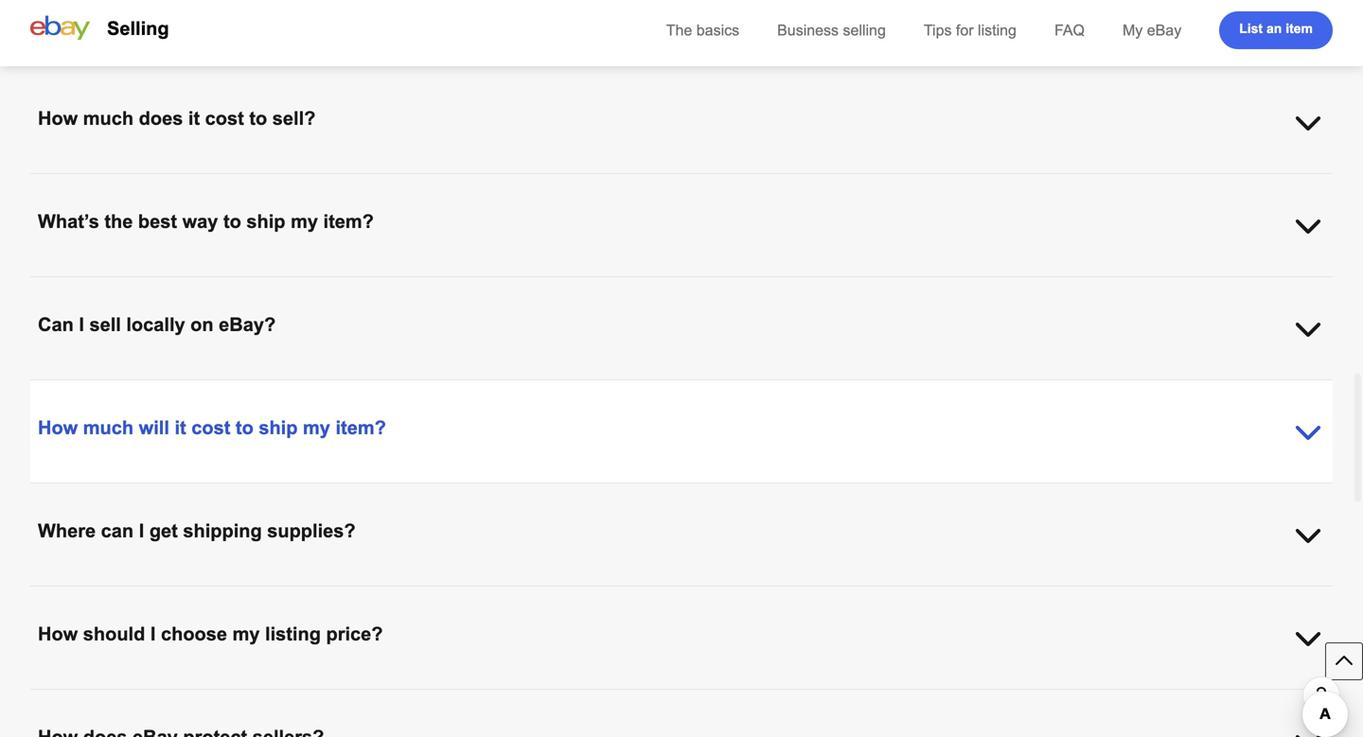 Task type: locate. For each thing, give the bounding box(es) containing it.
i
[[79, 314, 84, 335], [139, 521, 144, 542], [150, 624, 156, 645]]

1 much from the top
[[83, 108, 134, 129]]

it
[[188, 108, 200, 129], [175, 418, 186, 438]]

ebay
[[1147, 22, 1182, 39]]

1 vertical spatial i
[[139, 521, 144, 542]]

2 how from the top
[[38, 418, 78, 438]]

listing
[[978, 22, 1017, 39], [265, 624, 321, 645]]

1 vertical spatial how
[[38, 418, 78, 438]]

1 vertical spatial much
[[83, 418, 134, 438]]

cost right does
[[205, 108, 244, 129]]

my ebay
[[1123, 22, 1182, 39]]

choose
[[161, 624, 227, 645]]

cost right will
[[191, 418, 230, 438]]

item
[[1286, 21, 1313, 36]]

the basics link
[[666, 22, 740, 39]]

1 vertical spatial cost
[[191, 418, 230, 438]]

2 horizontal spatial i
[[150, 624, 156, 645]]

1 horizontal spatial i
[[139, 521, 144, 542]]

to for ship
[[236, 418, 254, 438]]

it for will
[[175, 418, 186, 438]]

2 vertical spatial my
[[233, 624, 260, 645]]

3 how from the top
[[38, 624, 78, 645]]

to
[[249, 108, 267, 129], [223, 211, 241, 232], [236, 418, 254, 438]]

how
[[38, 108, 78, 129], [38, 418, 78, 438], [38, 624, 78, 645]]

1 how from the top
[[38, 108, 78, 129]]

faq left selling
[[30, 2, 100, 40]]

sell?
[[273, 108, 316, 129]]

selling
[[107, 18, 169, 39]]

on
[[190, 314, 214, 335]]

2 vertical spatial i
[[150, 624, 156, 645]]

i left sell
[[79, 314, 84, 335]]

what's
[[38, 211, 99, 232]]

the
[[105, 211, 133, 232]]

0 vertical spatial it
[[188, 108, 200, 129]]

0 vertical spatial ship
[[247, 211, 286, 232]]

basics
[[697, 22, 740, 39]]

0 vertical spatial listing
[[978, 22, 1017, 39]]

item?
[[323, 211, 374, 232], [336, 418, 386, 438]]

faq
[[30, 2, 100, 40], [1055, 22, 1085, 39]]

0 vertical spatial to
[[249, 108, 267, 129]]

1 horizontal spatial listing
[[978, 22, 1017, 39]]

tips for listing link
[[924, 22, 1017, 39]]

way
[[182, 211, 218, 232]]

0 horizontal spatial i
[[79, 314, 84, 335]]

0 vertical spatial much
[[83, 108, 134, 129]]

business selling
[[778, 22, 886, 39]]

cost
[[205, 108, 244, 129], [191, 418, 230, 438]]

listing right for
[[978, 22, 1017, 39]]

where can i get shipping supplies?
[[38, 521, 356, 542]]

price?
[[326, 624, 383, 645]]

my
[[291, 211, 318, 232], [303, 418, 330, 438], [233, 624, 260, 645]]

the
[[666, 22, 693, 39]]

2 vertical spatial how
[[38, 624, 78, 645]]

faq left the my
[[1055, 22, 1085, 39]]

0 vertical spatial my
[[291, 211, 318, 232]]

how should i choose my listing price?
[[38, 624, 383, 645]]

to right will
[[236, 418, 254, 438]]

i right should
[[150, 624, 156, 645]]

1 vertical spatial listing
[[265, 624, 321, 645]]

to left sell?
[[249, 108, 267, 129]]

should
[[83, 624, 145, 645]]

2 vertical spatial to
[[236, 418, 254, 438]]

1 horizontal spatial it
[[188, 108, 200, 129]]

0 horizontal spatial it
[[175, 418, 186, 438]]

0 vertical spatial how
[[38, 108, 78, 129]]

how for how much does it cost to sell?
[[38, 108, 78, 129]]

1 vertical spatial it
[[175, 418, 186, 438]]

i left "get"
[[139, 521, 144, 542]]

0 vertical spatial i
[[79, 314, 84, 335]]

shipping
[[183, 521, 262, 542]]

does
[[139, 108, 183, 129]]

1 horizontal spatial faq
[[1055, 22, 1085, 39]]

it right will
[[175, 418, 186, 438]]

much left does
[[83, 108, 134, 129]]

0 horizontal spatial listing
[[265, 624, 321, 645]]

1 vertical spatial ship
[[259, 418, 298, 438]]

how much does it cost to sell?
[[38, 108, 316, 129]]

best
[[138, 211, 177, 232]]

listing left the price?
[[265, 624, 321, 645]]

much left will
[[83, 418, 134, 438]]

2 much from the top
[[83, 418, 134, 438]]

much for will
[[83, 418, 134, 438]]

much
[[83, 108, 134, 129], [83, 418, 134, 438]]

it right does
[[188, 108, 200, 129]]

to right the way
[[223, 211, 241, 232]]

ship
[[247, 211, 286, 232], [259, 418, 298, 438]]

0 vertical spatial cost
[[205, 108, 244, 129]]

an
[[1267, 21, 1282, 36]]

i for should
[[150, 624, 156, 645]]

can i sell locally on ebay?
[[38, 314, 276, 335]]

will
[[139, 418, 169, 438]]



Task type: vqa. For each thing, say whether or not it's contained in the screenshot.
much corresponding to will
yes



Task type: describe. For each thing, give the bounding box(es) containing it.
cost for will
[[191, 418, 230, 438]]

can
[[38, 314, 74, 335]]

list
[[1240, 21, 1263, 36]]

locally
[[126, 314, 185, 335]]

the basics
[[666, 22, 740, 39]]

how for how much will it cost to ship my item?
[[38, 418, 78, 438]]

supplies?
[[267, 521, 356, 542]]

to for sell?
[[249, 108, 267, 129]]

i for can
[[139, 521, 144, 542]]

faq link
[[1055, 22, 1085, 39]]

help, opens dialogs image
[[1312, 686, 1331, 705]]

my ebay link
[[1123, 22, 1182, 39]]

sell
[[89, 314, 121, 335]]

get
[[149, 521, 178, 542]]

business
[[778, 22, 839, 39]]

how much will it cost to ship my item?
[[38, 418, 386, 438]]

1 vertical spatial item?
[[336, 418, 386, 438]]

tips
[[924, 22, 952, 39]]

how for how should i choose my listing price?
[[38, 624, 78, 645]]

tips for listing
[[924, 22, 1017, 39]]

where
[[38, 521, 96, 542]]

1 vertical spatial my
[[303, 418, 330, 438]]

what's the best way to ship my item?
[[38, 211, 374, 232]]

it for does
[[188, 108, 200, 129]]

can
[[101, 521, 134, 542]]

list an item link
[[1220, 11, 1333, 49]]

1 vertical spatial to
[[223, 211, 241, 232]]

cost for does
[[205, 108, 244, 129]]

my
[[1123, 22, 1143, 39]]

ebay?
[[219, 314, 276, 335]]

for
[[956, 22, 974, 39]]

0 horizontal spatial faq
[[30, 2, 100, 40]]

business selling link
[[778, 22, 886, 39]]

much for does
[[83, 108, 134, 129]]

list an item
[[1240, 21, 1313, 36]]

selling
[[843, 22, 886, 39]]

0 vertical spatial item?
[[323, 211, 374, 232]]



